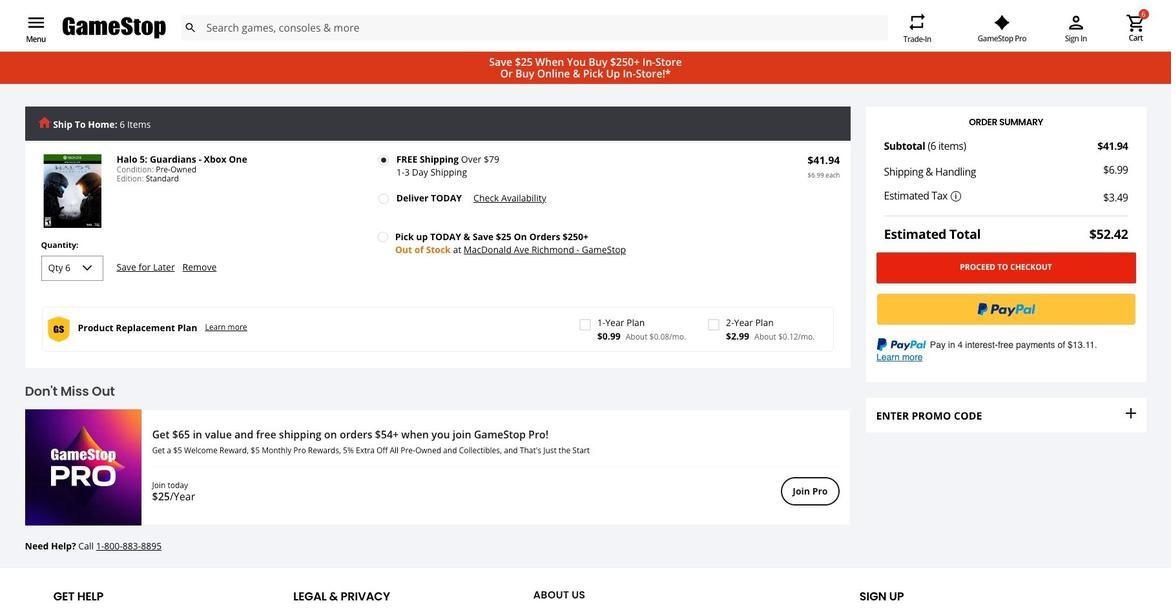 Task type: describe. For each thing, give the bounding box(es) containing it.
profile image
[[1066, 12, 1087, 33]]

gamestop image
[[62, 15, 166, 40]]

gamestop pro icon image
[[994, 15, 1010, 30]]

alt1 image
[[25, 409, 141, 526]]



Task type: locate. For each thing, give the bounding box(es) containing it.
None search field
[[181, 15, 888, 41]]

Search games, consoles & more search field
[[206, 15, 865, 41]]

halo 5: guardians - xbox one image
[[35, 155, 109, 228]]



Task type: vqa. For each thing, say whether or not it's contained in the screenshot.
tab list
no



